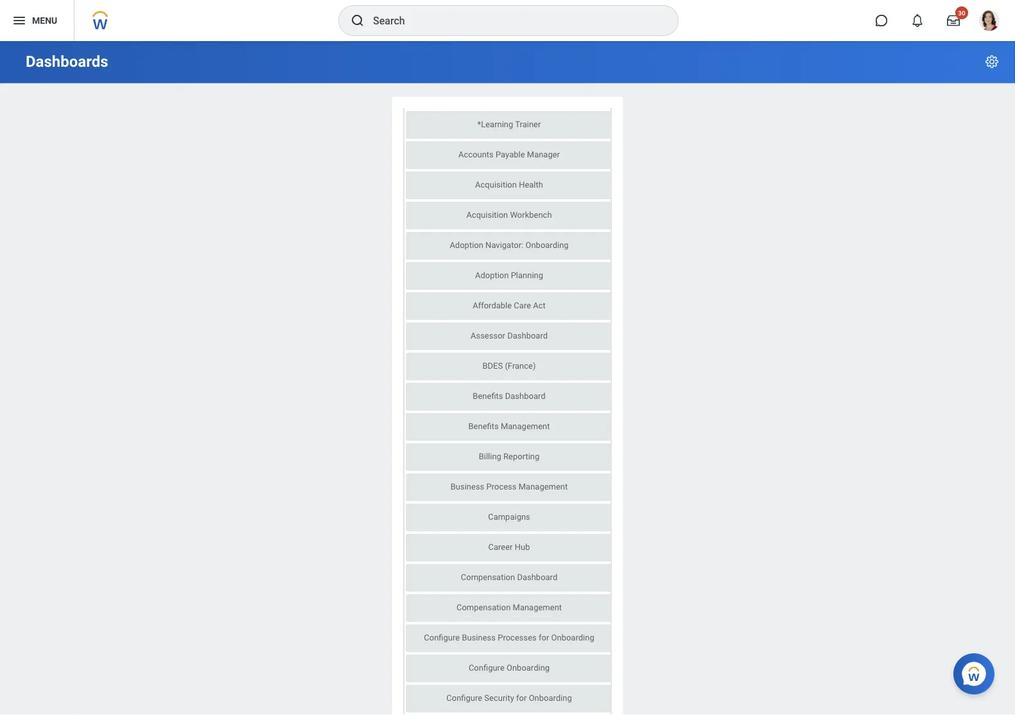 Task type: describe. For each thing, give the bounding box(es) containing it.
adoption navigator: onboarding
[[450, 240, 569, 250]]

affordable care act link
[[406, 292, 613, 320]]

justify image
[[12, 13, 27, 28]]

*learning trainer
[[477, 119, 541, 129]]

compensation for compensation dashboard
[[461, 572, 515, 582]]

billing
[[479, 451, 501, 461]]

bdes (france) link
[[406, 352, 613, 380]]

benefits management link
[[406, 413, 613, 440]]

compensation dashboard
[[461, 572, 558, 582]]

security
[[484, 693, 514, 703]]

inbox large image
[[948, 14, 961, 27]]

adoption navigator: onboarding link
[[406, 232, 613, 259]]

onboarding down workbench at the right of the page
[[526, 240, 569, 250]]

benefits dashboard
[[473, 391, 546, 401]]

affordable
[[473, 300, 512, 310]]

business inside business process management link
[[451, 482, 484, 491]]

billing reporting link
[[406, 443, 613, 471]]

business process management link
[[406, 473, 613, 501]]

campaigns
[[488, 512, 530, 521]]

notifications large image
[[912, 14, 925, 27]]

acquisition workbench
[[466, 210, 552, 219]]

(france)
[[505, 361, 536, 370]]

30
[[959, 9, 966, 17]]

configure for configure onboarding
[[469, 663, 505, 672]]

dashboard for benefits dashboard
[[505, 391, 546, 401]]

accounts
[[458, 149, 494, 159]]

*learning
[[477, 119, 513, 129]]

business inside configure business processes for onboarding link
[[462, 633, 496, 642]]

affordable care act
[[473, 300, 546, 310]]

acquisition for acquisition health
[[475, 180, 517, 189]]

management for benefits management
[[501, 421, 550, 431]]

workbench
[[510, 210, 552, 219]]

adoption planning link
[[406, 262, 613, 289]]

adoption planning
[[475, 270, 543, 280]]



Task type: locate. For each thing, give the bounding box(es) containing it.
configure inside configure onboarding link
[[469, 663, 505, 672]]

processes
[[498, 633, 537, 642]]

2 vertical spatial configure
[[446, 693, 482, 703]]

assessor
[[471, 331, 505, 340]]

process
[[486, 482, 517, 491]]

1 vertical spatial for
[[516, 693, 527, 703]]

management for compensation management
[[513, 602, 562, 612]]

hub
[[515, 542, 530, 552]]

menu button
[[0, 0, 74, 41]]

0 vertical spatial for
[[539, 633, 549, 642]]

adoption
[[450, 240, 483, 250], [475, 270, 509, 280]]

acquisition health
[[475, 180, 543, 189]]

compensation inside 'link'
[[456, 602, 511, 612]]

1 vertical spatial benefits
[[468, 421, 499, 431]]

compensation
[[461, 572, 515, 582], [456, 602, 511, 612]]

care
[[514, 300, 531, 310]]

menu
[[32, 15, 57, 26]]

30 button
[[940, 6, 969, 35]]

configure for configure business processes for onboarding
[[424, 633, 460, 642]]

acquisition up navigator:
[[466, 210, 508, 219]]

configure onboarding link
[[406, 654, 613, 682]]

for right security
[[516, 693, 527, 703]]

career
[[488, 542, 513, 552]]

configure onboarding
[[469, 663, 550, 672]]

acquisition health link
[[406, 171, 613, 199]]

compensation for compensation management
[[456, 602, 511, 612]]

compensation inside "link"
[[461, 572, 515, 582]]

0 vertical spatial dashboard
[[507, 331, 548, 340]]

configure for configure security for onboarding
[[446, 693, 482, 703]]

payable
[[496, 149, 525, 159]]

1 vertical spatial compensation
[[456, 602, 511, 612]]

benefits down bdes
[[473, 391, 503, 401]]

onboarding down processes
[[507, 663, 550, 672]]

accounts payable manager
[[458, 149, 560, 159]]

business
[[451, 482, 484, 491], [462, 633, 496, 642]]

2 vertical spatial management
[[513, 602, 562, 612]]

Search Workday  search field
[[373, 6, 652, 35]]

compensation management link
[[406, 594, 613, 622]]

manager
[[527, 149, 560, 159]]

career hub link
[[406, 534, 613, 561]]

1 vertical spatial business
[[462, 633, 496, 642]]

adoption for adoption navigator: onboarding
[[450, 240, 483, 250]]

benefits
[[473, 391, 503, 401], [468, 421, 499, 431]]

adoption for adoption planning
[[475, 270, 509, 280]]

0 vertical spatial compensation
[[461, 572, 515, 582]]

campaigns link
[[406, 503, 613, 531]]

billing reporting
[[479, 451, 540, 461]]

management up 'reporting'
[[501, 421, 550, 431]]

navigator:
[[486, 240, 524, 250]]

dashboard
[[507, 331, 548, 340], [505, 391, 546, 401], [517, 572, 558, 582]]

benefits up billing
[[468, 421, 499, 431]]

management inside 'link'
[[513, 602, 562, 612]]

1 vertical spatial dashboard
[[505, 391, 546, 401]]

benefits dashboard link
[[406, 383, 613, 410]]

dashboard for assessor dashboard
[[507, 331, 548, 340]]

for right processes
[[539, 633, 549, 642]]

0 vertical spatial business
[[451, 482, 484, 491]]

configure business processes for onboarding
[[424, 633, 594, 642]]

dashboard down care
[[507, 331, 548, 340]]

profile logan mcneil image
[[980, 10, 1000, 33]]

bdes
[[483, 361, 503, 370]]

management
[[501, 421, 550, 431], [519, 482, 568, 491], [513, 602, 562, 612]]

*learning trainer link
[[406, 111, 613, 138]]

act
[[533, 300, 546, 310]]

bdes (france)
[[483, 361, 536, 370]]

dashboard for compensation dashboard
[[517, 572, 558, 582]]

0 vertical spatial configure
[[424, 633, 460, 642]]

career hub
[[488, 542, 530, 552]]

business process management
[[451, 482, 568, 491]]

business left processes
[[462, 633, 496, 642]]

onboarding down configure onboarding link
[[529, 693, 572, 703]]

adoption left navigator:
[[450, 240, 483, 250]]

configure
[[424, 633, 460, 642], [469, 663, 505, 672], [446, 693, 482, 703]]

assessor dashboard
[[471, 331, 548, 340]]

reporting
[[503, 451, 540, 461]]

0 vertical spatial adoption
[[450, 240, 483, 250]]

management up processes
[[513, 602, 562, 612]]

compensation management
[[456, 602, 562, 612]]

planning
[[511, 270, 543, 280]]

2 vertical spatial dashboard
[[517, 572, 558, 582]]

configure inside configure security for onboarding link
[[446, 693, 482, 703]]

0 vertical spatial management
[[501, 421, 550, 431]]

dashboards
[[26, 52, 108, 71]]

acquisition
[[475, 180, 517, 189], [466, 210, 508, 219]]

benefits for benefits management
[[468, 421, 499, 431]]

dashboard down the (france)
[[505, 391, 546, 401]]

onboarding right processes
[[551, 633, 594, 642]]

1 horizontal spatial for
[[539, 633, 549, 642]]

compensation dashboard link
[[406, 564, 613, 591]]

configure image
[[985, 54, 1000, 69]]

1 vertical spatial management
[[519, 482, 568, 491]]

dashboard down hub
[[517, 572, 558, 582]]

compensation down career
[[461, 572, 515, 582]]

benefits management
[[468, 421, 550, 431]]

management down 'reporting'
[[519, 482, 568, 491]]

configure inside configure business processes for onboarding link
[[424, 633, 460, 642]]

onboarding
[[526, 240, 569, 250], [551, 633, 594, 642], [507, 663, 550, 672], [529, 693, 572, 703]]

acquisition for acquisition workbench
[[466, 210, 508, 219]]

health
[[519, 180, 543, 189]]

dashboards main content
[[0, 41, 1016, 715]]

compensation down compensation dashboard "link"
[[456, 602, 511, 612]]

for
[[539, 633, 549, 642], [516, 693, 527, 703]]

search image
[[350, 13, 366, 28]]

dashboard inside "link"
[[517, 572, 558, 582]]

1 vertical spatial adoption
[[475, 270, 509, 280]]

business left process
[[451, 482, 484, 491]]

adoption up affordable
[[475, 270, 509, 280]]

0 vertical spatial benefits
[[473, 391, 503, 401]]

accounts payable manager link
[[406, 141, 613, 169]]

trainer
[[515, 119, 541, 129]]

0 horizontal spatial for
[[516, 693, 527, 703]]

0 vertical spatial acquisition
[[475, 180, 517, 189]]

acquisition workbench link
[[406, 201, 613, 229]]

configure security for onboarding
[[446, 693, 572, 703]]

benefits for benefits dashboard
[[473, 391, 503, 401]]

assessor dashboard link
[[406, 322, 613, 350]]

configure business processes for onboarding link
[[406, 624, 613, 652]]

1 vertical spatial configure
[[469, 663, 505, 672]]

1 vertical spatial acquisition
[[466, 210, 508, 219]]

acquisition down accounts payable manager link
[[475, 180, 517, 189]]

configure security for onboarding link
[[406, 685, 613, 712]]



Task type: vqa. For each thing, say whether or not it's contained in the screenshot.
Compensation for Compensation Dashboard
yes



